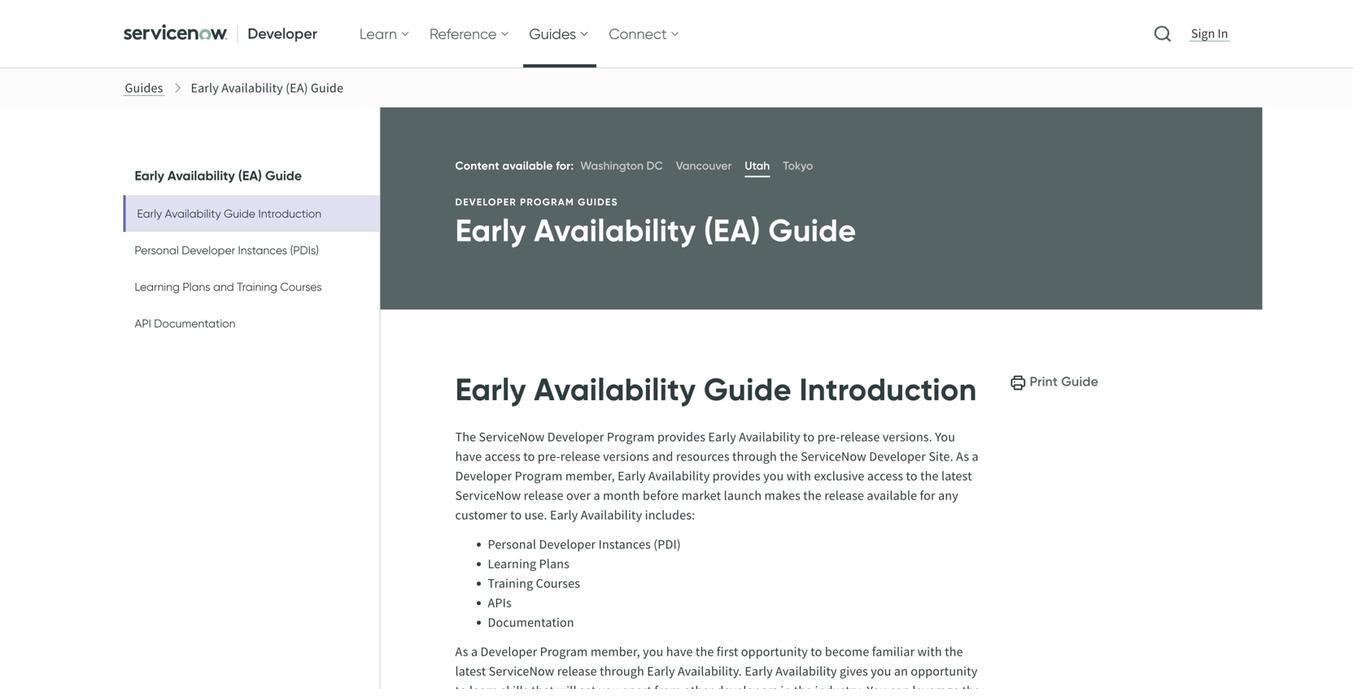 Task type: describe. For each thing, give the bounding box(es) containing it.
early
[[191, 80, 219, 96]]

guides
[[529, 25, 577, 43]]

sign
[[1192, 25, 1216, 42]]

(ea)
[[286, 80, 308, 96]]

reference button
[[423, 0, 516, 68]]

developer link
[[117, 0, 327, 68]]

guide
[[311, 80, 344, 96]]

learn button
[[353, 0, 417, 68]]

connect button
[[603, 0, 687, 68]]



Task type: locate. For each thing, give the bounding box(es) containing it.
sign in button
[[1189, 24, 1232, 43]]

availability
[[222, 80, 283, 96]]

in
[[1218, 25, 1229, 42]]

guides button
[[523, 0, 596, 68]]

connect
[[609, 25, 667, 43]]

learn
[[360, 25, 397, 43]]

developer
[[248, 24, 317, 43]]

early availability (ea) guide
[[191, 80, 344, 96]]

reference
[[430, 25, 497, 43]]

sign in
[[1192, 25, 1229, 42]]



Task type: vqa. For each thing, say whether or not it's contained in the screenshot.
Early
yes



